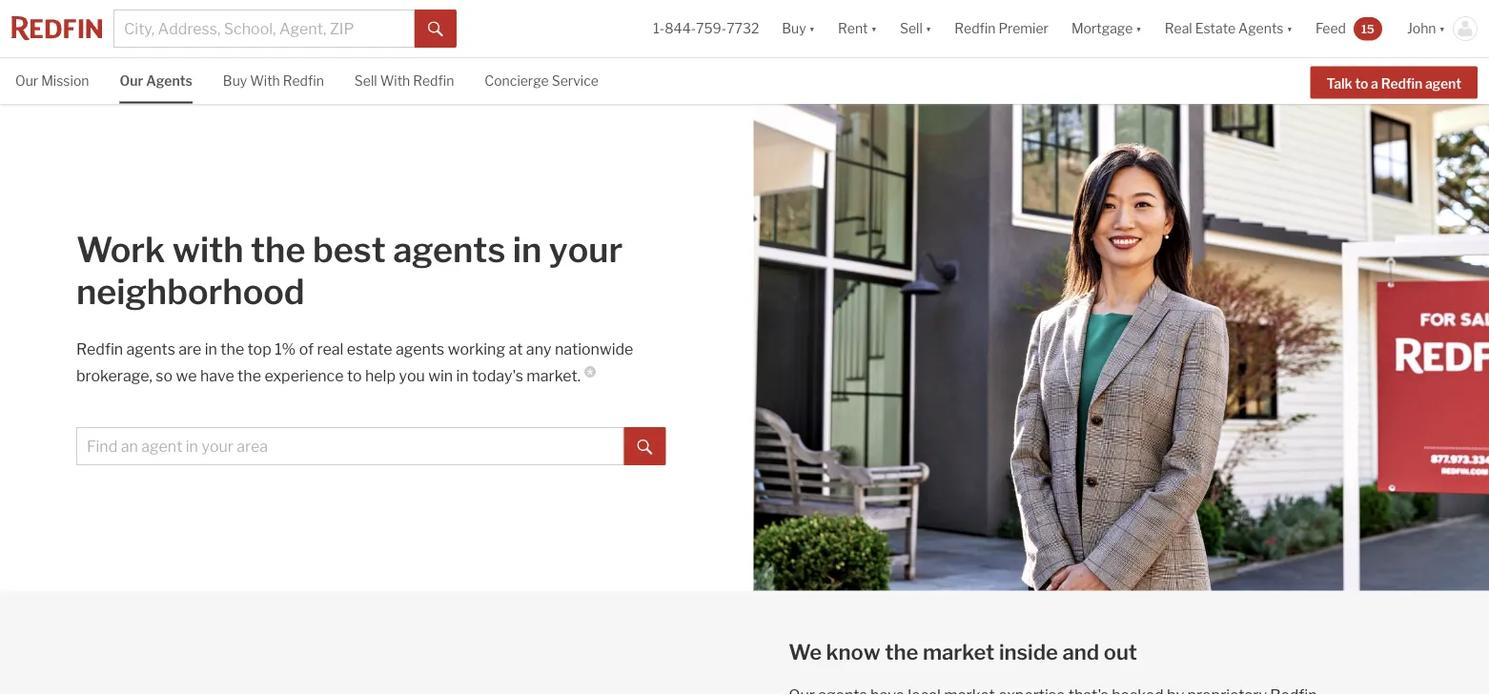 Task type: vqa. For each thing, say whether or not it's contained in the screenshot.
Sell
yes



Task type: describe. For each thing, give the bounding box(es) containing it.
0 horizontal spatial in
[[205, 340, 217, 358]]

payment calculator
[[984, 190, 1105, 206]]

sell ▾ button
[[900, 0, 932, 57]]

redfin's local lender link
[[962, 214, 1154, 246]]

mortgage dialog
[[962, 57, 1154, 257]]

calculator
[[1044, 190, 1105, 206]]

talk
[[1327, 75, 1353, 91]]

local
[[1038, 222, 1067, 238]]

feed
[[1316, 20, 1346, 37]]

our agents link
[[120, 58, 192, 102]]

our mission link
[[15, 58, 89, 102]]

get pre-approved
[[984, 126, 1094, 142]]

get
[[984, 126, 1007, 142]]

today's
[[472, 366, 523, 385]]

1-
[[654, 20, 665, 37]]

redfin's local lender
[[984, 222, 1109, 238]]

redfin inside redfin premier button
[[955, 20, 996, 37]]

buy ▾ button
[[771, 0, 827, 57]]

today's
[[984, 158, 1032, 174]]

redfin premier
[[955, 20, 1049, 37]]

any
[[526, 340, 552, 358]]

15
[[1362, 22, 1375, 36]]

rates
[[1099, 158, 1131, 174]]

have
[[200, 366, 234, 385]]

of
[[299, 340, 314, 358]]

5 ▾ from the left
[[1287, 20, 1293, 37]]

1-844-759-7732
[[654, 20, 759, 37]]

we
[[789, 639, 822, 664]]

mortgage ▾
[[1072, 20, 1142, 37]]

our mission
[[15, 73, 89, 89]]

759-
[[696, 20, 727, 37]]

redfin inside sell with redfin link
[[413, 73, 454, 89]]

know
[[826, 639, 881, 664]]

working
[[448, 340, 505, 358]]

sell for sell ▾
[[900, 20, 923, 37]]

mortgage for mortgage
[[984, 84, 1057, 103]]

mortgage for mortgage ▾
[[1072, 20, 1133, 37]]

sell with redfin link
[[355, 58, 454, 102]]

real
[[317, 340, 344, 358]]

submit search image
[[637, 439, 653, 455]]

concierge service link
[[485, 58, 599, 102]]

1-844-759-7732 link
[[654, 20, 759, 37]]

7732
[[727, 20, 759, 37]]

work
[[76, 229, 165, 271]]

1%
[[275, 340, 296, 358]]

premier
[[999, 20, 1049, 37]]

john
[[1407, 20, 1437, 37]]

redfin premier button
[[943, 0, 1060, 57]]

inside
[[999, 639, 1058, 664]]

real estate agents ▾
[[1165, 20, 1293, 37]]

sell ▾
[[900, 20, 932, 37]]

payment calculator link
[[962, 182, 1154, 214]]

market
[[923, 639, 995, 664]]

a redfin agent image
[[754, 104, 1489, 591]]

today's mortgage rates
[[984, 158, 1131, 174]]

win
[[428, 366, 453, 385]]

our agents
[[120, 73, 192, 89]]

talk to a redfin agent button
[[1311, 66, 1478, 98]]

top
[[248, 340, 272, 358]]

buy with redfin
[[223, 73, 324, 89]]

best
[[313, 229, 386, 271]]

▾ for rent ▾
[[871, 20, 877, 37]]

real estate agents ▾ button
[[1154, 0, 1304, 57]]

agents inside our agents link
[[146, 73, 192, 89]]

844-
[[665, 20, 696, 37]]

buy ▾ button
[[782, 0, 815, 57]]

real estate agents ▾ link
[[1165, 0, 1293, 57]]

we know the market inside and out
[[789, 639, 1138, 664]]

so
[[156, 366, 173, 385]]

you
[[399, 366, 425, 385]]

are
[[179, 340, 201, 358]]

to inside the redfin agents are in the top 1% of real estate agents working at any nationwide brokerage, so we have the experience to help you win in today's market.
[[347, 366, 362, 385]]

we
[[176, 366, 197, 385]]

sell with redfin
[[355, 73, 454, 89]]

rent ▾ button
[[838, 0, 877, 57]]

our for our mission
[[15, 73, 38, 89]]

City, Address, School, Agent, ZIP search field
[[113, 10, 415, 48]]

mission
[[41, 73, 89, 89]]

real
[[1165, 20, 1193, 37]]

neighborhood
[[76, 271, 305, 313]]



Task type: locate. For each thing, give the bounding box(es) containing it.
0 horizontal spatial with
[[250, 73, 280, 89]]

1 horizontal spatial to
[[1355, 75, 1369, 91]]

▾ for mortgage ▾
[[1136, 20, 1142, 37]]

sell right 'rent ▾'
[[900, 20, 923, 37]]

the inside work with the best agents in your neighborhood
[[251, 229, 306, 271]]

with
[[172, 229, 244, 271]]

talk to a redfin agent
[[1327, 75, 1462, 91]]

to left help
[[347, 366, 362, 385]]

▾
[[809, 20, 815, 37], [871, 20, 877, 37], [926, 20, 932, 37], [1136, 20, 1142, 37], [1287, 20, 1293, 37], [1439, 20, 1446, 37]]

redfin left 'premier'
[[955, 20, 996, 37]]

0 vertical spatial buy
[[782, 20, 806, 37]]

to left a
[[1355, 75, 1369, 91]]

redfin inside the redfin agents are in the top 1% of real estate agents working at any nationwide brokerage, so we have the experience to help you win in today's market.
[[76, 340, 123, 358]]

buy for buy ▾
[[782, 20, 806, 37]]

▾ left feed
[[1287, 20, 1293, 37]]

0 vertical spatial agents
[[1239, 20, 1284, 37]]

in
[[513, 229, 542, 271], [205, 340, 217, 358], [456, 366, 469, 385]]

0 horizontal spatial mortgage
[[984, 84, 1057, 103]]

market.
[[527, 366, 581, 385]]

work with the best agents in your neighborhood
[[76, 229, 623, 313]]

▾ left real
[[1136, 20, 1142, 37]]

sell right buy with redfin
[[355, 73, 377, 89]]

buy inside dropdown button
[[782, 20, 806, 37]]

1 vertical spatial in
[[205, 340, 217, 358]]

2 vertical spatial in
[[456, 366, 469, 385]]

brokerage,
[[76, 366, 152, 385]]

redfin's
[[984, 222, 1035, 238]]

in left your
[[513, 229, 542, 271]]

0 horizontal spatial buy
[[223, 73, 247, 89]]

1 ▾ from the left
[[809, 20, 815, 37]]

redfin right a
[[1381, 75, 1423, 91]]

0 vertical spatial mortgage
[[1072, 20, 1133, 37]]

the right know
[[885, 639, 919, 664]]

buy for buy with redfin
[[223, 73, 247, 89]]

redfin agents are in the top 1% of real estate agents working at any nationwide brokerage, so we have the experience to help you win in today's market.
[[76, 340, 634, 385]]

in inside work with the best agents in your neighborhood
[[513, 229, 542, 271]]

payment
[[984, 190, 1041, 206]]

mortgage
[[1072, 20, 1133, 37], [984, 84, 1057, 103]]

2 with from the left
[[380, 73, 410, 89]]

mortgage up the "pre-"
[[984, 84, 1057, 103]]

sell inside dropdown button
[[900, 20, 923, 37]]

agents inside real estate agents ▾ link
[[1239, 20, 1284, 37]]

in right the are
[[205, 340, 217, 358]]

rent ▾ button
[[827, 0, 889, 57]]

0 vertical spatial in
[[513, 229, 542, 271]]

1 horizontal spatial in
[[456, 366, 469, 385]]

estate
[[1195, 20, 1236, 37]]

john ▾
[[1407, 20, 1446, 37]]

0 horizontal spatial agents
[[146, 73, 192, 89]]

rent
[[838, 20, 868, 37]]

our for our agents
[[120, 73, 143, 89]]

2 our from the left
[[120, 73, 143, 89]]

a
[[1371, 75, 1379, 91]]

concierge service
[[485, 73, 599, 89]]

mortgage
[[1034, 158, 1096, 174]]

the right 'with'
[[251, 229, 306, 271]]

your
[[549, 229, 623, 271]]

redfin
[[955, 20, 996, 37], [283, 73, 324, 89], [413, 73, 454, 89], [1381, 75, 1423, 91], [76, 340, 123, 358]]

▾ left rent
[[809, 20, 815, 37]]

the left top
[[221, 340, 244, 358]]

sell ▾ button
[[889, 0, 943, 57]]

get pre-approved link
[[962, 118, 1154, 150]]

experience
[[264, 366, 344, 385]]

at
[[509, 340, 523, 358]]

agents inside work with the best agents in your neighborhood
[[393, 229, 506, 271]]

▾ right rent
[[871, 20, 877, 37]]

redfin inside talk to a redfin agent button
[[1381, 75, 1423, 91]]

1 horizontal spatial sell
[[900, 20, 923, 37]]

lender
[[1070, 222, 1109, 238]]

redfin up brokerage,
[[76, 340, 123, 358]]

redfin inside buy with redfin link
[[283, 73, 324, 89]]

mortgage inside dropdown button
[[1072, 20, 1133, 37]]

1 with from the left
[[250, 73, 280, 89]]

buy with redfin link
[[223, 58, 324, 102]]

6 ▾ from the left
[[1439, 20, 1446, 37]]

agents
[[1239, 20, 1284, 37], [146, 73, 192, 89]]

rent ▾
[[838, 20, 877, 37]]

agents
[[393, 229, 506, 271], [126, 340, 175, 358], [396, 340, 445, 358]]

1 our from the left
[[15, 73, 38, 89]]

sell for sell with redfin
[[355, 73, 377, 89]]

buy ▾
[[782, 20, 815, 37]]

our
[[15, 73, 38, 89], [120, 73, 143, 89]]

pre-
[[1010, 126, 1036, 142]]

1 horizontal spatial buy
[[782, 20, 806, 37]]

the down top
[[238, 366, 261, 385]]

our right mission
[[120, 73, 143, 89]]

▾ for sell ▾
[[926, 20, 932, 37]]

1 horizontal spatial agents
[[1239, 20, 1284, 37]]

0 horizontal spatial sell
[[355, 73, 377, 89]]

buy down the city, address, school, agent, zip search box
[[223, 73, 247, 89]]

in right win at left
[[456, 366, 469, 385]]

redfin down the city, address, school, agent, zip search box
[[283, 73, 324, 89]]

0 horizontal spatial to
[[347, 366, 362, 385]]

our left mission
[[15, 73, 38, 89]]

concierge
[[485, 73, 549, 89]]

buy right 7732
[[782, 20, 806, 37]]

2 ▾ from the left
[[871, 20, 877, 37]]

with for sell
[[380, 73, 410, 89]]

redfin down submit search icon
[[413, 73, 454, 89]]

service
[[552, 73, 599, 89]]

with
[[250, 73, 280, 89], [380, 73, 410, 89]]

Find an agent in your area search field
[[76, 427, 624, 465]]

▾ for john ▾
[[1439, 20, 1446, 37]]

nationwide
[[555, 340, 634, 358]]

submit search image
[[428, 22, 443, 37]]

out
[[1104, 639, 1138, 664]]

▾ right 'rent ▾'
[[926, 20, 932, 37]]

▾ for buy ▾
[[809, 20, 815, 37]]

mortgage left real
[[1072, 20, 1133, 37]]

agent
[[1425, 75, 1462, 91]]

1 vertical spatial sell
[[355, 73, 377, 89]]

1 vertical spatial agents
[[146, 73, 192, 89]]

3 ▾ from the left
[[926, 20, 932, 37]]

estate
[[347, 340, 392, 358]]

4 ▾ from the left
[[1136, 20, 1142, 37]]

today's mortgage rates link
[[962, 150, 1154, 182]]

approved
[[1036, 126, 1094, 142]]

1 vertical spatial mortgage
[[984, 84, 1057, 103]]

and
[[1063, 639, 1100, 664]]

2 horizontal spatial in
[[513, 229, 542, 271]]

0 horizontal spatial our
[[15, 73, 38, 89]]

1 horizontal spatial our
[[120, 73, 143, 89]]

▾ right 'john'
[[1439, 20, 1446, 37]]

1 vertical spatial to
[[347, 366, 362, 385]]

1 horizontal spatial with
[[380, 73, 410, 89]]

sell
[[900, 20, 923, 37], [355, 73, 377, 89]]

mortgage ▾ button
[[1072, 0, 1142, 57]]

mortgage inside dialog
[[984, 84, 1057, 103]]

1 vertical spatial buy
[[223, 73, 247, 89]]

disclaimer image
[[585, 366, 596, 378]]

to inside talk to a redfin agent button
[[1355, 75, 1369, 91]]

0 vertical spatial sell
[[900, 20, 923, 37]]

0 vertical spatial to
[[1355, 75, 1369, 91]]

with for buy
[[250, 73, 280, 89]]

1 horizontal spatial mortgage
[[1072, 20, 1133, 37]]

help
[[365, 366, 396, 385]]



